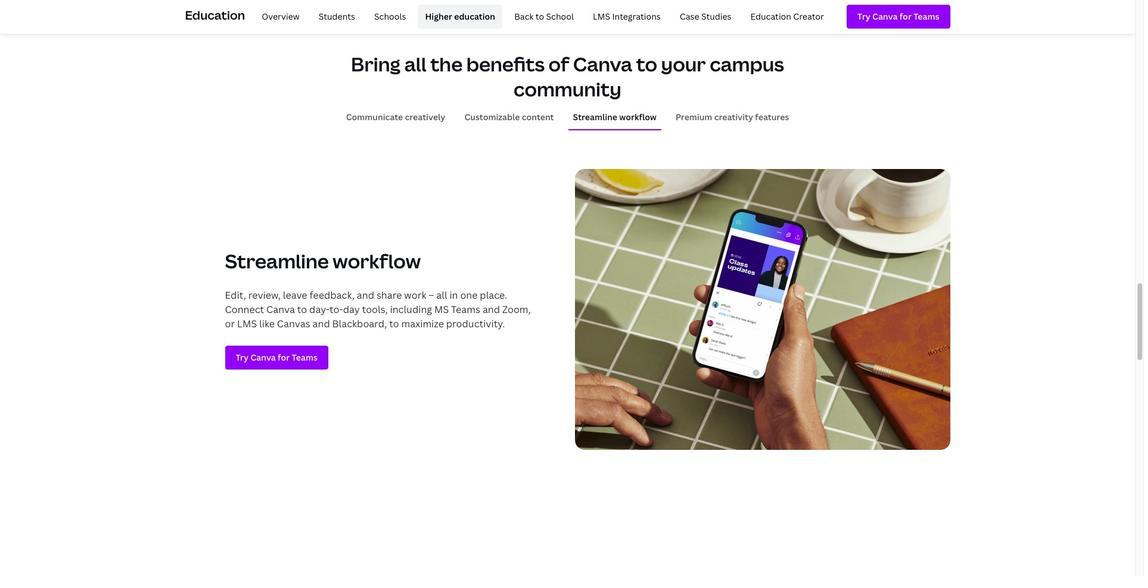 Task type: vqa. For each thing, say whether or not it's contained in the screenshot.
HOW on the left of the page
no



Task type: locate. For each thing, give the bounding box(es) containing it.
tools,
[[362, 303, 388, 316]]

canva up canvas
[[266, 303, 295, 316]]

workflow inside button
[[619, 112, 657, 123]]

canvas
[[277, 317, 310, 331]]

bring
[[351, 51, 401, 77]]

case studies
[[680, 11, 732, 22]]

studies
[[701, 11, 732, 22]]

0 horizontal spatial lms
[[237, 317, 257, 331]]

streamline inside button
[[573, 112, 617, 123]]

1 vertical spatial all
[[436, 289, 447, 302]]

creatively
[[405, 112, 445, 123]]

school
[[546, 11, 574, 22]]

education
[[185, 7, 245, 23], [751, 11, 791, 22]]

premium creativity features button
[[671, 106, 794, 129]]

0 horizontal spatial all
[[404, 51, 426, 77]]

1 horizontal spatial all
[[436, 289, 447, 302]]

all left the the
[[404, 51, 426, 77]]

0 horizontal spatial streamline
[[225, 248, 329, 274]]

1 horizontal spatial education
[[751, 11, 791, 22]]

features
[[755, 112, 789, 123]]

1 horizontal spatial and
[[357, 289, 374, 302]]

premium creativity features
[[676, 112, 789, 123]]

streamline up review,
[[225, 248, 329, 274]]

workflow left premium
[[619, 112, 657, 123]]

2 vertical spatial and
[[313, 317, 330, 331]]

menu bar
[[250, 5, 831, 29]]

1 vertical spatial and
[[483, 303, 500, 316]]

canva right of
[[573, 51, 632, 77]]

1 horizontal spatial workflow
[[619, 112, 657, 123]]

place.
[[480, 289, 507, 302]]

streamline
[[573, 112, 617, 123], [225, 248, 329, 274]]

workflow
[[619, 112, 657, 123], [333, 248, 421, 274]]

lms
[[593, 11, 610, 22], [237, 317, 257, 331]]

1 vertical spatial lms
[[237, 317, 257, 331]]

canva inside bring all the benefits of canva to your campus community
[[573, 51, 632, 77]]

ms
[[434, 303, 449, 316]]

to
[[536, 11, 544, 22], [636, 51, 657, 77], [297, 303, 307, 316], [389, 317, 399, 331]]

0 vertical spatial streamline
[[573, 112, 617, 123]]

students
[[319, 11, 355, 22]]

to left your
[[636, 51, 657, 77]]

0 horizontal spatial education
[[185, 7, 245, 23]]

2 horizontal spatial and
[[483, 303, 500, 316]]

1 horizontal spatial streamline workflow
[[573, 112, 657, 123]]

education inside menu bar
[[751, 11, 791, 22]]

education for education creator
[[751, 11, 791, 22]]

day
[[343, 303, 360, 316]]

0 vertical spatial all
[[404, 51, 426, 77]]

lms integrations
[[593, 11, 661, 22]]

0 vertical spatial and
[[357, 289, 374, 302]]

0 vertical spatial workflow
[[619, 112, 657, 123]]

your
[[661, 51, 706, 77]]

day-
[[309, 303, 330, 316]]

1 vertical spatial streamline
[[225, 248, 329, 274]]

like
[[259, 317, 275, 331]]

1 vertical spatial workflow
[[333, 248, 421, 274]]

1 horizontal spatial lms
[[593, 11, 610, 22]]

integrations
[[612, 11, 661, 22]]

benefits
[[466, 51, 545, 77]]

case
[[680, 11, 699, 22]]

teams
[[451, 303, 480, 316]]

education creator link
[[743, 5, 831, 29]]

to-
[[330, 303, 343, 316]]

higher
[[425, 11, 452, 22]]

customizable content button
[[460, 106, 559, 129]]

blackboard,
[[332, 317, 387, 331]]

to right back
[[536, 11, 544, 22]]

canva inside edit, review, leave feedback, and share work – all in one place. connect canva to day-to-day tools, including ms teams and zoom, or lms like canvas and blackboard, to maximize productivity.
[[266, 303, 295, 316]]

content
[[522, 112, 554, 123]]

menu bar inside education element
[[250, 5, 831, 29]]

leave
[[283, 289, 307, 302]]

students link
[[311, 5, 362, 29]]

all right the –
[[436, 289, 447, 302]]

lms inside education element
[[593, 11, 610, 22]]

all
[[404, 51, 426, 77], [436, 289, 447, 302]]

in
[[450, 289, 458, 302]]

streamline workflow
[[573, 112, 657, 123], [225, 248, 421, 274]]

of
[[549, 51, 569, 77]]

customizable content
[[464, 112, 554, 123]]

and up tools,
[[357, 289, 374, 302]]

1 horizontal spatial canva
[[573, 51, 632, 77]]

streamline down community
[[573, 112, 617, 123]]

bring all the benefits of canva to your campus community
[[351, 51, 784, 102]]

lms down connect
[[237, 317, 257, 331]]

edit,
[[225, 289, 246, 302]]

education element
[[185, 0, 950, 33]]

canva
[[573, 51, 632, 77], [266, 303, 295, 316]]

schools
[[374, 11, 406, 22]]

zoom,
[[502, 303, 531, 316]]

and down 'day-'
[[313, 317, 330, 331]]

0 vertical spatial lms
[[593, 11, 610, 22]]

0 vertical spatial canva
[[573, 51, 632, 77]]

and
[[357, 289, 374, 302], [483, 303, 500, 316], [313, 317, 330, 331]]

1 vertical spatial streamline workflow
[[225, 248, 421, 274]]

streamline workflow up feedback,
[[225, 248, 421, 274]]

workflow up share
[[333, 248, 421, 274]]

education
[[454, 11, 495, 22]]

1 horizontal spatial streamline
[[573, 112, 617, 123]]

1 vertical spatial canva
[[266, 303, 295, 316]]

review,
[[248, 289, 281, 302]]

menu bar containing overview
[[250, 5, 831, 29]]

streamline workflow button
[[568, 106, 661, 129]]

streamline workflow down community
[[573, 112, 657, 123]]

lms left integrations
[[593, 11, 610, 22]]

0 vertical spatial streamline workflow
[[573, 112, 657, 123]]

work
[[404, 289, 426, 302]]

and down place.
[[483, 303, 500, 316]]

0 horizontal spatial canva
[[266, 303, 295, 316]]

higher education link
[[418, 5, 502, 29]]

all inside edit, review, leave feedback, and share work – all in one place. connect canva to day-to-day tools, including ms teams and zoom, or lms like canvas and blackboard, to maximize productivity.
[[436, 289, 447, 302]]

viewing canva comments on phone image
[[575, 169, 950, 450]]

back to school link
[[507, 5, 581, 29]]

or
[[225, 317, 235, 331]]



Task type: describe. For each thing, give the bounding box(es) containing it.
education creator
[[751, 11, 824, 22]]

0 horizontal spatial streamline workflow
[[225, 248, 421, 274]]

to down the leave
[[297, 303, 307, 316]]

case studies link
[[673, 5, 739, 29]]

back
[[514, 11, 534, 22]]

back to school
[[514, 11, 574, 22]]

schools link
[[367, 5, 413, 29]]

customizable
[[464, 112, 520, 123]]

campus
[[710, 51, 784, 77]]

including
[[390, 303, 432, 316]]

to down including
[[389, 317, 399, 331]]

–
[[429, 289, 434, 302]]

higher education
[[425, 11, 495, 22]]

premium
[[676, 112, 712, 123]]

productivity.
[[446, 317, 505, 331]]

edit, review, leave feedback, and share work – all in one place. connect canva to day-to-day tools, including ms teams and zoom, or lms like canvas and blackboard, to maximize productivity.
[[225, 289, 531, 331]]

streamline workflow inside button
[[573, 112, 657, 123]]

overview link
[[255, 5, 307, 29]]

share
[[377, 289, 402, 302]]

lms integrations link
[[586, 5, 668, 29]]

one
[[460, 289, 478, 302]]

creativity
[[714, 112, 753, 123]]

communicate
[[346, 112, 403, 123]]

to inside menu bar
[[536, 11, 544, 22]]

all inside bring all the benefits of canva to your campus community
[[404, 51, 426, 77]]

community
[[514, 76, 621, 102]]

creator
[[793, 11, 824, 22]]

connect
[[225, 303, 264, 316]]

0 horizontal spatial and
[[313, 317, 330, 331]]

communicate creatively button
[[341, 106, 450, 129]]

overview
[[262, 11, 300, 22]]

the
[[430, 51, 463, 77]]

education for education
[[185, 7, 245, 23]]

maximize
[[401, 317, 444, 331]]

to inside bring all the benefits of canva to your campus community
[[636, 51, 657, 77]]

feedback,
[[310, 289, 355, 302]]

communicate creatively
[[346, 112, 445, 123]]

0 horizontal spatial workflow
[[333, 248, 421, 274]]

lms inside edit, review, leave feedback, and share work – all in one place. connect canva to day-to-day tools, including ms teams and zoom, or lms like canvas and blackboard, to maximize productivity.
[[237, 317, 257, 331]]



